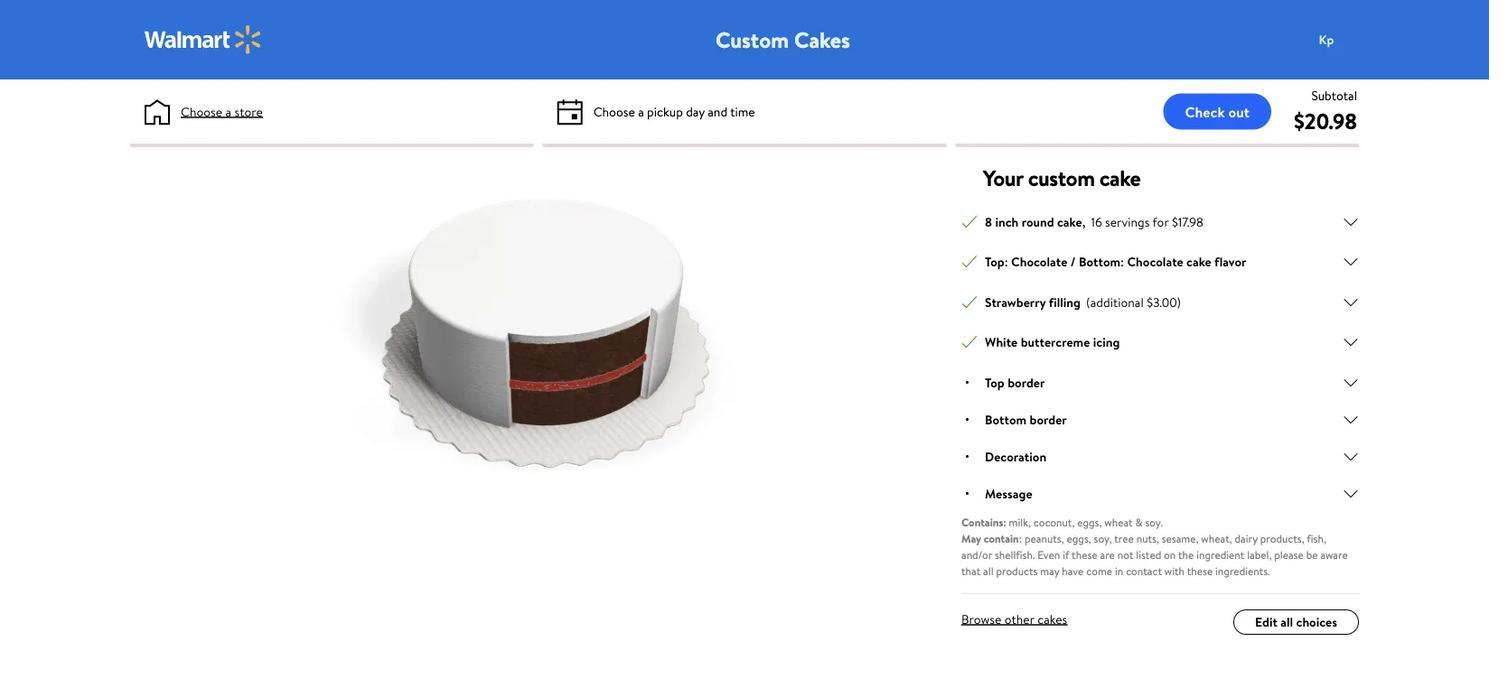 Task type: locate. For each thing, give the bounding box(es) containing it.
down arrow image inside the top: chocolate / bottom: chocolate cake flavor link
[[1343, 254, 1359, 270]]

cake up servings
[[1099, 163, 1141, 193]]

down arrow image
[[1343, 214, 1359, 230], [1343, 254, 1359, 270], [1343, 412, 1359, 428], [1343, 449, 1359, 465]]

eggs, up if
[[1067, 531, 1091, 546]]

2 horizontal spatial cake
[[1186, 253, 1211, 271]]

strawberry filling (additional $3.00)
[[985, 293, 1181, 311]]

2 a from the left
[[638, 103, 644, 120]]

flavor
[[1214, 253, 1246, 271]]

browse other cakes button
[[961, 610, 1067, 629]]

all right edit
[[1281, 614, 1293, 631]]

choose for choose a pickup day and time
[[593, 103, 635, 120]]

chocolate down for
[[1127, 253, 1183, 271]]

ingredient
[[1196, 547, 1244, 562]]

please
[[1274, 547, 1304, 562]]

on
[[1164, 547, 1176, 562]]

0 horizontal spatial a
[[225, 103, 231, 120]]

coconut,
[[1033, 515, 1075, 530]]

edit all choices
[[1255, 614, 1337, 631]]

1 horizontal spatial choose
[[593, 103, 635, 120]]

choose for choose a store
[[181, 103, 222, 120]]

down arrow image inside message link
[[1343, 486, 1359, 502]]

edit
[[1255, 614, 1278, 631]]

2 vertical spatial cake
[[1186, 253, 1211, 271]]

top: chocolate / bottom: chocolate cake flavor
[[985, 253, 1246, 271]]

1 horizontal spatial cake
[[1099, 163, 1141, 193]]

0 horizontal spatial chocolate
[[1011, 253, 1067, 271]]

selected, click to change image left 8
[[961, 214, 978, 230]]

bottom border
[[985, 411, 1067, 428]]

come
[[1086, 563, 1112, 579]]

2 down arrow image from the top
[[1343, 334, 1359, 351]]

listed
[[1136, 547, 1161, 562]]

border inside "link"
[[1008, 374, 1045, 391]]

selected, click to change image left white
[[961, 334, 978, 351]]

0 horizontal spatial these
[[1072, 547, 1097, 562]]

subtotal $20.98
[[1294, 86, 1357, 136]]

border right top
[[1008, 374, 1045, 391]]

white buttercreme icing
[[985, 333, 1120, 351]]

choose left store
[[181, 103, 222, 120]]

cake
[[1099, 163, 1141, 193], [1057, 213, 1082, 230], [1186, 253, 1211, 271]]

wheat,
[[1201, 531, 1232, 546]]

message link
[[961, 484, 1359, 503]]

inch
[[995, 213, 1019, 230]]

16
[[1091, 213, 1102, 230]]

be
[[1306, 547, 1318, 562]]

down arrow image inside white buttercreme icing link
[[1343, 334, 1359, 351]]

selected, click to change image for top: chocolate / bottom: chocolate cake flavor
[[961, 254, 978, 270]]

are
[[1100, 547, 1115, 562]]

these right if
[[1072, 547, 1097, 562]]

check
[[1185, 102, 1225, 122]]

4 down arrow image from the top
[[1343, 449, 1359, 465]]

top
[[985, 374, 1005, 391]]

4 down arrow image from the top
[[1343, 486, 1359, 502]]

decoration link
[[961, 447, 1359, 466]]

eggs, up soy,
[[1077, 515, 1102, 530]]

selected, click to change image for strawberry filling
[[961, 294, 978, 310]]

a
[[225, 103, 231, 120], [638, 103, 644, 120]]

0 horizontal spatial choose
[[181, 103, 222, 120]]

cake left 16 on the top of page
[[1057, 213, 1082, 230]]

0 horizontal spatial cake
[[1057, 213, 1082, 230]]

1 choose from the left
[[181, 103, 222, 120]]

choices
[[1296, 614, 1337, 631]]

1 vertical spatial all
[[1281, 614, 1293, 631]]

down arrow image for bottom border
[[1343, 412, 1359, 428]]

contains: milk, coconut, eggs, wheat & soy.
[[961, 515, 1163, 530]]

these
[[1072, 547, 1097, 562], [1187, 563, 1213, 579]]

0 vertical spatial all
[[983, 563, 993, 579]]

0 horizontal spatial all
[[983, 563, 993, 579]]

border
[[1008, 374, 1045, 391], [1030, 411, 1067, 428]]

a left store
[[225, 103, 231, 120]]

cake left 'flavor'
[[1186, 253, 1211, 271]]

&
[[1135, 515, 1143, 530]]

bottom:
[[1079, 253, 1124, 271]]

down arrow image inside top border "link"
[[1343, 375, 1359, 391]]

all inside edit all choices link
[[1281, 614, 1293, 631]]

edit all choices link
[[1233, 610, 1359, 635]]

4 selected, click to change image from the top
[[961, 334, 978, 351]]

have
[[1062, 563, 1084, 579]]

top border link
[[961, 373, 1359, 392]]

eggs,
[[1077, 515, 1102, 530], [1067, 531, 1091, 546]]

1 vertical spatial eggs,
[[1067, 531, 1091, 546]]

1 a from the left
[[225, 103, 231, 120]]

1 down arrow image from the top
[[1343, 294, 1359, 310]]

ingredients.
[[1215, 563, 1270, 579]]

bottom border link
[[961, 410, 1359, 429]]

2 down arrow image from the top
[[1343, 254, 1359, 270]]

a left pickup
[[638, 103, 644, 120]]

3 down arrow image from the top
[[1343, 375, 1359, 391]]

and
[[708, 103, 727, 120]]

3 down arrow image from the top
[[1343, 412, 1359, 428]]

servings
[[1105, 213, 1150, 230]]

chocolate left /
[[1011, 253, 1067, 271]]

your
[[983, 163, 1023, 193]]

white
[[985, 333, 1018, 351]]

these down the at bottom
[[1187, 563, 1213, 579]]

border right bottom
[[1030, 411, 1067, 428]]

down arrow image
[[1343, 294, 1359, 310], [1343, 334, 1359, 351], [1343, 375, 1359, 391], [1343, 486, 1359, 502]]

border for top border
[[1008, 374, 1045, 391]]

kp
[[1319, 31, 1334, 48]]

nuts,
[[1136, 531, 1159, 546]]

3 selected, click to change image from the top
[[961, 294, 978, 310]]

0 vertical spatial cake
[[1099, 163, 1141, 193]]

all right that
[[983, 563, 993, 579]]

1 horizontal spatial these
[[1187, 563, 1213, 579]]

chocolate
[[1011, 253, 1067, 271], [1127, 253, 1183, 271]]

the
[[1178, 547, 1194, 562]]

choose a store
[[181, 103, 263, 120]]

1 vertical spatial border
[[1030, 411, 1067, 428]]

contain:
[[984, 531, 1022, 546]]

choose left pickup
[[593, 103, 635, 120]]

1 horizontal spatial chocolate
[[1127, 253, 1183, 271]]

2 choose from the left
[[593, 103, 635, 120]]

filling
[[1049, 293, 1081, 311]]

1 horizontal spatial a
[[638, 103, 644, 120]]

down arrow image inside decoration link
[[1343, 449, 1359, 465]]

choose a store link
[[181, 102, 263, 121]]

selected, click to change image left top:
[[961, 254, 978, 270]]

1 horizontal spatial all
[[1281, 614, 1293, 631]]

choose
[[181, 103, 222, 120], [593, 103, 635, 120]]

label,
[[1247, 547, 1272, 562]]

selected, click to change image
[[961, 214, 978, 230], [961, 254, 978, 270], [961, 294, 978, 310], [961, 334, 978, 351]]

selected, click to change image left strawberry
[[961, 294, 978, 310]]

a for pickup
[[638, 103, 644, 120]]

day
[[686, 103, 705, 120]]

down arrow image for top: chocolate / bottom: chocolate cake flavor
[[1343, 254, 1359, 270]]

selected, click to change image inside the top: chocolate / bottom: chocolate cake flavor link
[[961, 254, 978, 270]]

0 vertical spatial border
[[1008, 374, 1045, 391]]

1 selected, click to change image from the top
[[961, 214, 978, 230]]

no selected bottom border, click to change image
[[966, 418, 969, 421]]

cakes
[[794, 24, 850, 55]]

2 selected, click to change image from the top
[[961, 254, 978, 270]]

contact
[[1126, 563, 1162, 579]]

no selected decoration, click to change image
[[966, 455, 969, 458]]



Task type: vqa. For each thing, say whether or not it's contained in the screenshot.
Top Border link
yes



Task type: describe. For each thing, give the bounding box(es) containing it.
selected, click to change image for 8 inch round cake
[[961, 214, 978, 230]]

peanuts, eggs, soy, tree nuts, sesame, wheat, dairy products, fish, and/or shellfish. even if these are not listed on the ingredient label, please be aware that all products may have come in contact with these ingredients.
[[961, 531, 1348, 579]]

soy.
[[1145, 515, 1163, 530]]

other
[[1004, 610, 1034, 628]]

and/or
[[961, 547, 992, 562]]

check out
[[1185, 102, 1250, 122]]

shellfish.
[[995, 547, 1035, 562]]

1 vertical spatial these
[[1187, 563, 1213, 579]]

dairy
[[1235, 531, 1258, 546]]

selected, click to change image for white buttercreme icing
[[961, 334, 978, 351]]

sesame,
[[1162, 531, 1199, 546]]

8 inch round cake 16 servings for $17.98
[[985, 213, 1203, 230]]

contains:
[[961, 515, 1006, 530]]

all inside peanuts, eggs, soy, tree nuts, sesame, wheat, dairy products, fish, and/or shellfish. even if these are not listed on the ingredient label, please be aware that all products may have come in contact with these ingredients.
[[983, 563, 993, 579]]

with
[[1165, 563, 1185, 579]]

back to walmart.com image
[[145, 25, 262, 54]]

fish,
[[1307, 531, 1326, 546]]

$3.00)
[[1147, 293, 1181, 311]]

down arrow image for decoration
[[1343, 449, 1359, 465]]

icing
[[1093, 333, 1120, 351]]

1 vertical spatial cake
[[1057, 213, 1082, 230]]

1 chocolate from the left
[[1011, 253, 1067, 271]]

choose a pickup day and time
[[593, 103, 755, 120]]

$17.98
[[1172, 213, 1203, 230]]

message
[[985, 485, 1032, 502]]

down arrow image for top border
[[1343, 375, 1359, 391]]

store
[[234, 103, 263, 120]]

for
[[1152, 213, 1169, 230]]

may
[[961, 531, 981, 546]]

no selected top border, click to change image
[[966, 381, 969, 384]]

top border
[[985, 374, 1045, 391]]

down arrow image for message
[[1343, 486, 1359, 502]]

wheat
[[1104, 515, 1133, 530]]

a for store
[[225, 103, 231, 120]]

2 chocolate from the left
[[1127, 253, 1183, 271]]

even
[[1037, 547, 1060, 562]]

decoration
[[985, 448, 1046, 465]]

pickup
[[647, 103, 683, 120]]

soy,
[[1094, 531, 1112, 546]]

border for bottom border
[[1030, 411, 1067, 428]]

products
[[996, 563, 1038, 579]]

tree
[[1114, 531, 1134, 546]]

may
[[1040, 563, 1059, 579]]

0 vertical spatial these
[[1072, 547, 1097, 562]]

1 down arrow image from the top
[[1343, 214, 1359, 230]]

(additional
[[1086, 293, 1144, 311]]

round
[[1022, 213, 1054, 230]]

check out button
[[1163, 94, 1271, 130]]

aware
[[1320, 547, 1348, 562]]

$20.98
[[1294, 106, 1357, 136]]

down arrow image for white buttercreme icing
[[1343, 334, 1359, 351]]

custom
[[716, 24, 789, 55]]

milk,
[[1009, 515, 1031, 530]]

cakes
[[1037, 610, 1067, 628]]

if
[[1063, 547, 1069, 562]]

0 vertical spatial eggs,
[[1077, 515, 1102, 530]]

products,
[[1260, 531, 1304, 546]]

in
[[1115, 563, 1123, 579]]

custom cakes
[[716, 24, 850, 55]]

8
[[985, 213, 992, 230]]

time
[[730, 103, 755, 120]]

not
[[1117, 547, 1133, 562]]

no selected message, click to change image
[[966, 492, 969, 495]]

/
[[1070, 253, 1076, 271]]

browse
[[961, 610, 1001, 628]]

white buttercreme icing link
[[961, 333, 1359, 352]]

kp button
[[1308, 22, 1381, 58]]

top:
[[985, 253, 1008, 271]]

peanuts,
[[1025, 531, 1064, 546]]

custom
[[1028, 163, 1095, 193]]

top: chocolate / bottom: chocolate cake flavor link
[[961, 253, 1359, 272]]

that
[[961, 563, 981, 579]]

eggs, inside peanuts, eggs, soy, tree nuts, sesame, wheat, dairy products, fish, and/or shellfish. even if these are not listed on the ingredient label, please be aware that all products may have come in contact with these ingredients.
[[1067, 531, 1091, 546]]

your custom cake
[[983, 163, 1141, 193]]

browse other cakes
[[961, 610, 1067, 628]]

may contain:
[[961, 531, 1025, 546]]

strawberry
[[985, 293, 1046, 311]]

buttercreme
[[1021, 333, 1090, 351]]

bottom
[[985, 411, 1027, 428]]



